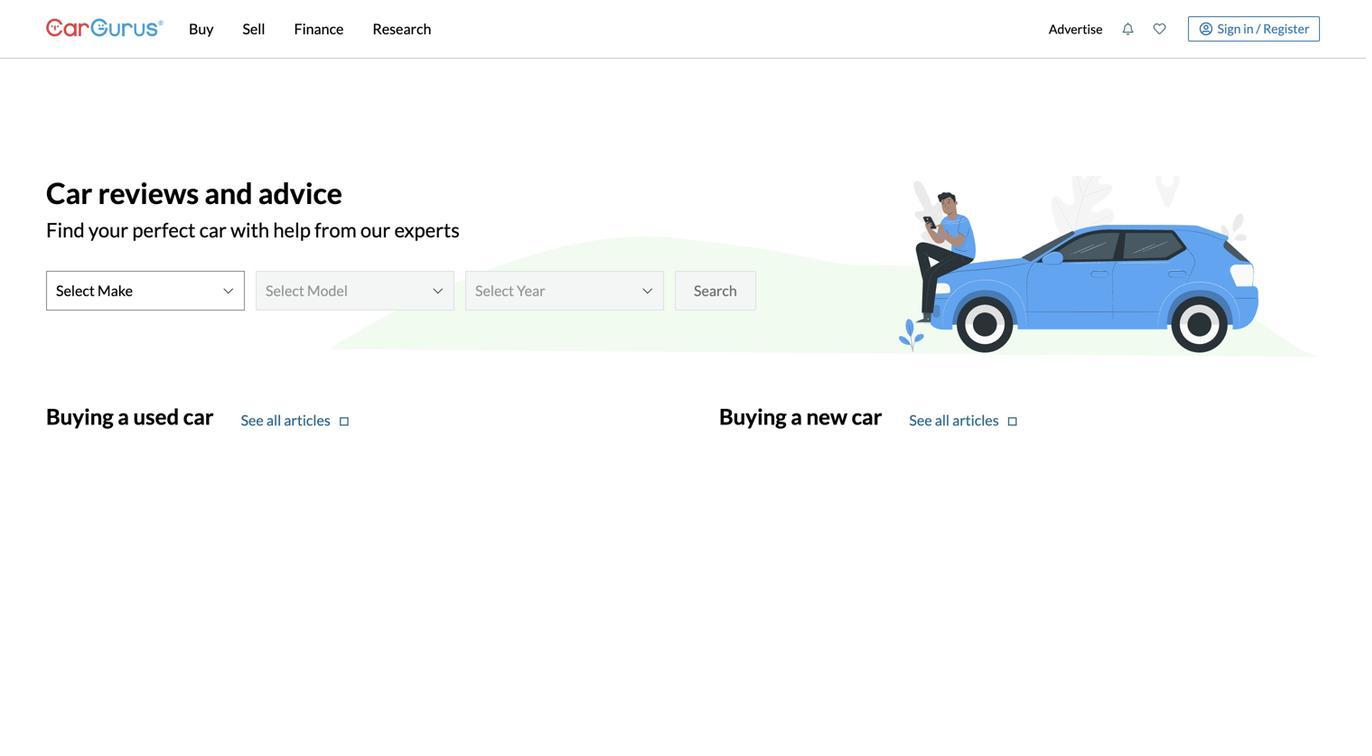 Task type: vqa. For each thing, say whether or not it's contained in the screenshot.
left the articles
yes



Task type: locate. For each thing, give the bounding box(es) containing it.
a left new
[[791, 404, 803, 430]]

user icon image
[[1200, 22, 1213, 36]]

1 articles from the left
[[284, 412, 331, 429]]

see
[[241, 412, 264, 429], [910, 412, 932, 429]]

see all articles link
[[241, 410, 349, 432], [910, 410, 1018, 432]]

1 horizontal spatial all
[[935, 412, 950, 429]]

buying a new car
[[720, 404, 883, 430]]

buying left new
[[720, 404, 787, 430]]

menu
[[1040, 4, 1321, 54]]

2 see all articles from the left
[[910, 412, 999, 429]]

register
[[1264, 21, 1310, 36]]

1 see all articles link from the left
[[241, 410, 349, 432]]

1 horizontal spatial articles
[[953, 412, 999, 429]]

search
[[694, 282, 737, 299]]

car
[[199, 218, 227, 242], [183, 404, 214, 430], [852, 404, 883, 430]]

2 arrow right image from the left
[[1008, 416, 1018, 428]]

articles for buying a new car
[[953, 412, 999, 429]]

find
[[46, 218, 85, 242]]

1 all from the left
[[267, 412, 281, 429]]

see all articles
[[241, 412, 331, 429], [910, 412, 999, 429]]

0 horizontal spatial buying
[[46, 404, 114, 430]]

1 see from the left
[[241, 412, 264, 429]]

our
[[361, 218, 391, 242]]

1 horizontal spatial see all articles link
[[910, 410, 1018, 432]]

car for buying a new car
[[852, 404, 883, 430]]

see all articles for buying a new car
[[910, 412, 999, 429]]

buying left used
[[46, 404, 114, 430]]

sign in / register
[[1218, 21, 1310, 36]]

1 horizontal spatial arrow right image
[[1008, 416, 1018, 428]]

open notifications image
[[1122, 23, 1135, 35]]

1 see all articles from the left
[[241, 412, 331, 429]]

finance
[[294, 20, 344, 38]]

your
[[88, 218, 129, 242]]

0 horizontal spatial a
[[118, 404, 129, 430]]

arrow right image
[[340, 416, 349, 428], [1008, 416, 1018, 428]]

car for buying a used car
[[183, 404, 214, 430]]

buy button
[[174, 0, 228, 58]]

see for buying a used car
[[241, 412, 264, 429]]

0 horizontal spatial arrow right image
[[340, 416, 349, 428]]

car right new
[[852, 404, 883, 430]]

1 horizontal spatial see
[[910, 412, 932, 429]]

see all articles link for buying a used car
[[241, 410, 349, 432]]

2 articles from the left
[[953, 412, 999, 429]]

all for buying a used car
[[267, 412, 281, 429]]

buying for buying a used car
[[46, 404, 114, 430]]

1 arrow right image from the left
[[340, 416, 349, 428]]

1 a from the left
[[118, 404, 129, 430]]

a
[[118, 404, 129, 430], [791, 404, 803, 430]]

car right used
[[183, 404, 214, 430]]

2 see from the left
[[910, 412, 932, 429]]

a left used
[[118, 404, 129, 430]]

0 horizontal spatial see
[[241, 412, 264, 429]]

reviews
[[98, 176, 199, 211]]

0 horizontal spatial all
[[267, 412, 281, 429]]

all
[[267, 412, 281, 429], [935, 412, 950, 429]]

research button
[[358, 0, 446, 58]]

car reviews and advice find your perfect car with help from our experts
[[46, 176, 460, 242]]

sell button
[[228, 0, 280, 58]]

menu bar
[[164, 0, 1040, 58]]

0 horizontal spatial see all articles
[[241, 412, 331, 429]]

2 all from the left
[[935, 412, 950, 429]]

1 buying from the left
[[46, 404, 114, 430]]

advertise
[[1049, 21, 1103, 37]]

buying
[[46, 404, 114, 430], [720, 404, 787, 430]]

sign
[[1218, 21, 1241, 36]]

2 a from the left
[[791, 404, 803, 430]]

car
[[46, 176, 92, 211]]

car left "with" at the left top
[[199, 218, 227, 242]]

a for used
[[118, 404, 129, 430]]

1 horizontal spatial buying
[[720, 404, 787, 430]]

advertise link
[[1040, 4, 1113, 54]]

buying for buying a new car
[[720, 404, 787, 430]]

menu containing sign in / register
[[1040, 4, 1321, 54]]

1 horizontal spatial a
[[791, 404, 803, 430]]

help
[[273, 218, 311, 242]]

a for new
[[791, 404, 803, 430]]

and
[[205, 176, 253, 211]]

0 horizontal spatial see all articles link
[[241, 410, 349, 432]]

1 horizontal spatial see all articles
[[910, 412, 999, 429]]

2 buying from the left
[[720, 404, 787, 430]]

sign in / register menu item
[[1176, 16, 1321, 42]]

articles
[[284, 412, 331, 429], [953, 412, 999, 429]]

search button
[[675, 271, 756, 311]]

2 see all articles link from the left
[[910, 410, 1018, 432]]

sell
[[243, 20, 265, 38]]

research
[[373, 20, 431, 38]]

0 horizontal spatial articles
[[284, 412, 331, 429]]



Task type: describe. For each thing, give the bounding box(es) containing it.
finance button
[[280, 0, 358, 58]]

arrow right image for buying a new car
[[1008, 416, 1018, 428]]

articles for buying a used car
[[284, 412, 331, 429]]

see all articles link for buying a new car
[[910, 410, 1018, 432]]

in
[[1244, 21, 1254, 36]]

perfect
[[132, 218, 196, 242]]

used
[[133, 404, 179, 430]]

buying a used car
[[46, 404, 214, 430]]

see all articles for buying a used car
[[241, 412, 331, 429]]

from
[[315, 218, 357, 242]]

cargurus logo homepage link link
[[46, 3, 164, 55]]

sign in / register link
[[1189, 16, 1321, 42]]

/
[[1257, 21, 1261, 36]]

menu bar containing buy
[[164, 0, 1040, 58]]

see for buying a new car
[[910, 412, 932, 429]]

arrow right image for buying a used car
[[340, 416, 349, 428]]

with
[[231, 218, 269, 242]]

experts
[[395, 218, 460, 242]]

all for buying a new car
[[935, 412, 950, 429]]

cargurus logo homepage link image
[[46, 3, 164, 55]]

car inside car reviews and advice find your perfect car with help from our experts
[[199, 218, 227, 242]]

buy
[[189, 20, 214, 38]]

saved cars image
[[1154, 23, 1166, 35]]

advice
[[258, 176, 342, 211]]

new
[[807, 404, 848, 430]]



